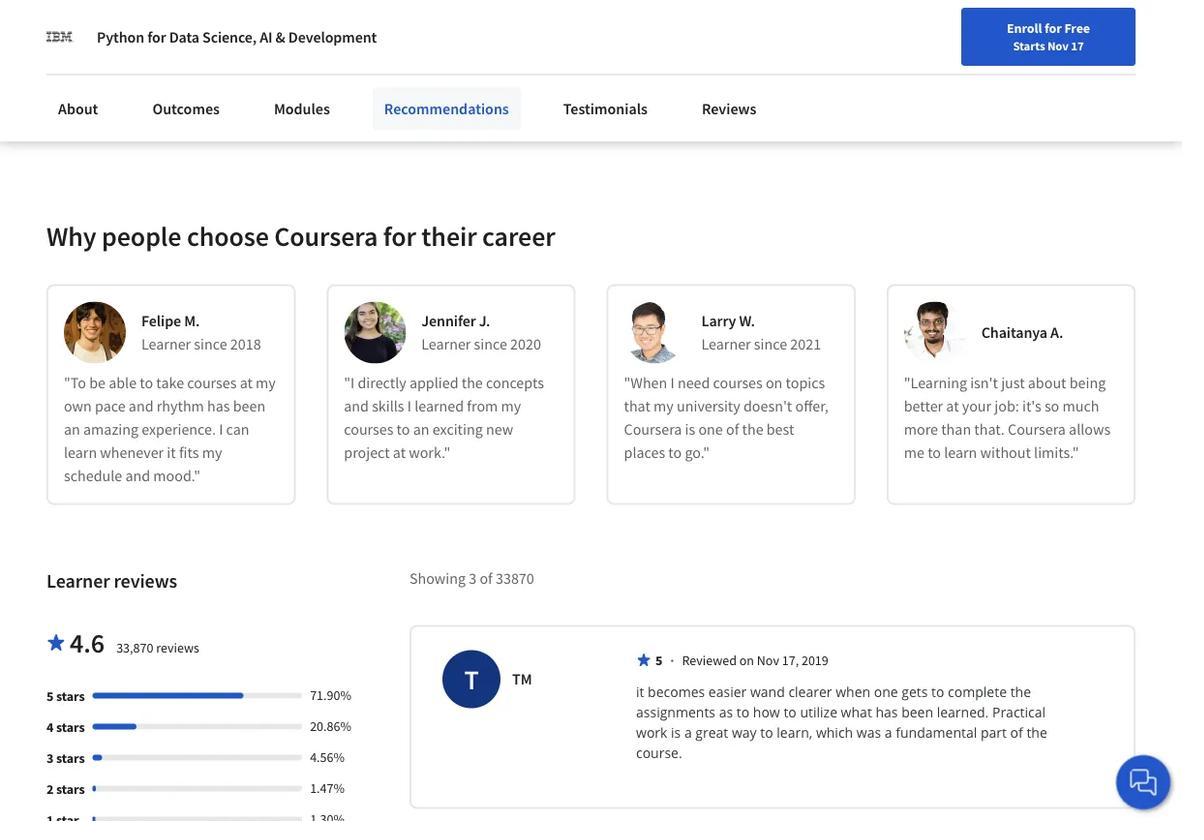 Task type: locate. For each thing, give the bounding box(es) containing it.
1 horizontal spatial courses
[[344, 420, 394, 440]]

reviewed
[[682, 652, 737, 669]]

at up than
[[946, 397, 959, 417]]

stars right 2
[[56, 781, 85, 798]]

0 vertical spatial is
[[685, 420, 695, 440]]

to down skills on the left
[[397, 420, 410, 440]]

"to
[[64, 374, 86, 393]]

at
[[240, 374, 253, 393], [946, 397, 959, 417], [393, 444, 406, 463]]

science,
[[202, 27, 257, 46]]

my down concepts
[[501, 397, 521, 417]]

an up work."
[[413, 420, 429, 440]]

the left best
[[742, 420, 764, 440]]

of inside it becomes easier wand clearer when one gets to complete the assignments as to how to utilize what has been learned. practical work is a great way to learn, which was a fundamental part of the course.
[[1010, 723, 1023, 742]]

at inside "i directly applied the concepts and skills i learned from my courses to an exciting new project at work."
[[393, 444, 406, 463]]

the up from
[[462, 374, 483, 393]]

since for j.
[[474, 335, 507, 355]]

since for w.
[[754, 335, 787, 355]]

outcomes
[[152, 99, 220, 118]]

1 horizontal spatial for
[[383, 220, 416, 253]]

0 horizontal spatial courses
[[187, 374, 237, 393]]

1 horizontal spatial is
[[685, 420, 695, 440]]

the up practical
[[1011, 683, 1031, 701]]

learned
[[415, 397, 464, 417]]

2 horizontal spatial since
[[754, 335, 787, 355]]

of down university
[[726, 420, 739, 440]]

1 horizontal spatial on
[[766, 374, 783, 393]]

one inside "when i need courses on topics that my university doesn't offer, coursera is one of the best places to go."
[[698, 420, 723, 440]]

2 since from the left
[[474, 335, 507, 355]]

reviews for 33,870 reviews
[[156, 639, 199, 657]]

being
[[1070, 374, 1106, 393]]

0 vertical spatial on
[[766, 374, 783, 393]]

0 vertical spatial 3
[[469, 570, 477, 589]]

been up can
[[233, 397, 266, 417]]

"i
[[344, 374, 355, 393]]

stars for 3 stars
[[56, 750, 85, 767]]

mood."
[[153, 467, 201, 486]]

at inside "to be able to take courses at my own pace and rhythm has been an amazing experience. i can learn whenever it fits my schedule and mood."
[[240, 374, 253, 393]]

learner for jennifer
[[421, 335, 471, 355]]

1 vertical spatial been
[[902, 703, 933, 722]]

2 vertical spatial of
[[1010, 723, 1023, 742]]

0 vertical spatial it
[[167, 444, 176, 463]]

1 horizontal spatial been
[[902, 703, 933, 722]]

2 stars from the top
[[56, 719, 85, 736]]

it
[[167, 444, 176, 463], [636, 683, 644, 701]]

need
[[678, 374, 710, 393]]

0 vertical spatial i
[[670, 374, 675, 393]]

showing 3 of 33870
[[410, 570, 534, 589]]

reviews link
[[690, 87, 768, 130]]

since down m.
[[194, 335, 227, 355]]

a
[[684, 723, 692, 742], [885, 723, 892, 742]]

a right was at the right
[[885, 723, 892, 742]]

1 vertical spatial reviews
[[156, 639, 199, 657]]

w.
[[739, 312, 755, 331]]

as
[[719, 703, 733, 722]]

assignments
[[636, 703, 716, 722]]

has up can
[[207, 397, 230, 417]]

1 vertical spatial it
[[636, 683, 644, 701]]

0 horizontal spatial i
[[219, 420, 223, 440]]

testimonials link
[[552, 87, 659, 130]]

1 horizontal spatial i
[[407, 397, 411, 417]]

stars for 4 stars
[[56, 719, 85, 736]]

about link
[[46, 87, 110, 130]]

2 horizontal spatial coursera
[[1008, 420, 1066, 440]]

1 horizontal spatial it
[[636, 683, 644, 701]]

been down gets
[[902, 703, 933, 722]]

from
[[467, 397, 498, 417]]

1.47%
[[310, 780, 345, 797]]

0 horizontal spatial one
[[698, 420, 723, 440]]

1 learn from the left
[[64, 444, 97, 463]]

it's
[[1022, 397, 1042, 417]]

without
[[980, 444, 1031, 463]]

learner inside "larry w. learner since 2021"
[[701, 335, 751, 355]]

to left go."
[[668, 444, 682, 463]]

0 horizontal spatial for
[[147, 27, 166, 46]]

1 horizontal spatial nov
[[1048, 38, 1069, 53]]

1 horizontal spatial a
[[885, 723, 892, 742]]

0 horizontal spatial an
[[64, 420, 80, 440]]

learn up schedule in the bottom of the page
[[64, 444, 97, 463]]

1 vertical spatial nov
[[757, 652, 779, 669]]

learn inside "to be able to take courses at my own pace and rhythm has been an amazing experience. i can learn whenever it fits my schedule and mood."
[[64, 444, 97, 463]]

one inside it becomes easier wand clearer when one gets to complete the assignments as to how to utilize what has been learned. practical work is a great way to learn, which was a fundamental part of the course.
[[874, 683, 898, 701]]

learn inside "learning isn't just about being better at your job: it's so much more than that. coursera allows me to learn without limits."
[[944, 444, 977, 463]]

3 stars from the top
[[56, 750, 85, 767]]

1 horizontal spatial coursera
[[624, 420, 682, 440]]

it inside "to be able to take courses at my own pace and rhythm has been an amazing experience. i can learn whenever it fits my schedule and mood."
[[167, 444, 176, 463]]

5 for 5
[[655, 652, 663, 669]]

show fewer button
[[46, 91, 147, 126]]

an down own
[[64, 420, 80, 440]]

development
[[288, 27, 377, 46]]

job:
[[995, 397, 1019, 417]]

0 horizontal spatial since
[[194, 335, 227, 355]]

whenever
[[100, 444, 164, 463]]

part
[[981, 723, 1007, 742]]

4.56%
[[310, 749, 345, 766]]

0 horizontal spatial is
[[671, 723, 681, 742]]

nov left 17
[[1048, 38, 1069, 53]]

since inside felipe m. learner since 2018
[[194, 335, 227, 355]]

1 vertical spatial at
[[946, 397, 959, 417]]

the
[[462, 374, 483, 393], [742, 420, 764, 440], [1011, 683, 1031, 701], [1027, 723, 1047, 742]]

has inside "to be able to take courses at my own pace and rhythm has been an amazing experience. i can learn whenever it fits my schedule and mood."
[[207, 397, 230, 417]]

is up go."
[[685, 420, 695, 440]]

felipe m. learner since 2018
[[141, 312, 261, 355]]

experience.
[[142, 420, 216, 440]]

for left free
[[1045, 19, 1062, 37]]

learner down larry at the top
[[701, 335, 751, 355]]

doesn't
[[744, 397, 792, 417]]

stars
[[56, 688, 85, 705], [56, 719, 85, 736], [56, 750, 85, 767], [56, 781, 85, 798]]

a left great
[[684, 723, 692, 742]]

1 horizontal spatial 5
[[655, 652, 663, 669]]

to inside "i directly applied the concepts and skills i learned from my courses to an exciting new project at work."
[[397, 420, 410, 440]]

0 horizontal spatial it
[[167, 444, 176, 463]]

1 horizontal spatial one
[[874, 683, 898, 701]]

33,870 reviews
[[116, 639, 199, 657]]

1 vertical spatial one
[[874, 683, 898, 701]]

"i directly applied the concepts and skills i learned from my courses to an exciting new project at work."
[[344, 374, 544, 463]]

5 up the 4
[[46, 688, 54, 705]]

None search field
[[260, 12, 425, 51]]

to left take
[[140, 374, 153, 393]]

ibm image
[[46, 23, 74, 50]]

2 horizontal spatial for
[[1045, 19, 1062, 37]]

0 vertical spatial at
[[240, 374, 253, 393]]

collection element
[[35, 0, 1147, 157]]

reviews
[[114, 569, 177, 593], [156, 639, 199, 657]]

is down assignments
[[671, 723, 681, 742]]

0 vertical spatial of
[[726, 420, 739, 440]]

courses up university
[[713, 374, 763, 393]]

to
[[140, 374, 153, 393], [397, 420, 410, 440], [668, 444, 682, 463], [928, 444, 941, 463], [932, 683, 944, 701], [737, 703, 750, 722], [784, 703, 797, 722], [760, 723, 773, 742]]

courses
[[187, 374, 237, 393], [713, 374, 763, 393], [344, 420, 394, 440]]

work
[[636, 723, 668, 742]]

3 since from the left
[[754, 335, 787, 355]]

1 vertical spatial on
[[739, 652, 754, 669]]

great
[[696, 723, 728, 742]]

it left fits
[[167, 444, 176, 463]]

on up doesn't on the right of the page
[[766, 374, 783, 393]]

to right me
[[928, 444, 941, 463]]

5 up 'becomes'
[[655, 652, 663, 669]]

0 vertical spatial 5
[[655, 652, 663, 669]]

1 vertical spatial has
[[876, 703, 898, 722]]

testimonials
[[563, 99, 648, 118]]

of down practical
[[1010, 723, 1023, 742]]

career
[[482, 220, 555, 253]]

3 down the 4
[[46, 750, 54, 767]]

show notifications image
[[973, 24, 996, 47]]

learner down felipe
[[141, 335, 191, 355]]

1 horizontal spatial an
[[413, 420, 429, 440]]

2 an from the left
[[413, 420, 429, 440]]

2019
[[802, 652, 829, 669]]

courses up rhythm
[[187, 374, 237, 393]]

0 vertical spatial one
[[698, 420, 723, 440]]

1 since from the left
[[194, 335, 227, 355]]

learn,
[[777, 723, 813, 742]]

3 right showing
[[469, 570, 477, 589]]

1 vertical spatial 5
[[46, 688, 54, 705]]

has up was at the right
[[876, 703, 898, 722]]

learner down jennifer
[[421, 335, 471, 355]]

reviews up 33,870
[[114, 569, 177, 593]]

been inside "to be able to take courses at my own pace and rhythm has been an amazing experience. i can learn whenever it fits my schedule and mood."
[[233, 397, 266, 417]]

2 learn from the left
[[944, 444, 977, 463]]

"when i need courses on topics that my university doesn't offer, coursera is one of the best places to go."
[[624, 374, 829, 463]]

0 horizontal spatial of
[[480, 570, 493, 589]]

learn down than
[[944, 444, 977, 463]]

stars right the 4
[[56, 719, 85, 736]]

since down j.
[[474, 335, 507, 355]]

since
[[194, 335, 227, 355], [474, 335, 507, 355], [754, 335, 787, 355]]

2 horizontal spatial i
[[670, 374, 675, 393]]

since inside "larry w. learner since 2021"
[[754, 335, 787, 355]]

for left their
[[383, 220, 416, 253]]

i inside "to be able to take courses at my own pace and rhythm has been an amazing experience. i can learn whenever it fits my schedule and mood."
[[219, 420, 223, 440]]

so
[[1045, 397, 1060, 417]]

work."
[[409, 444, 451, 463]]

1 horizontal spatial of
[[726, 420, 739, 440]]

practical
[[992, 703, 1046, 722]]

on inside "when i need courses on topics that my university doesn't offer, coursera is one of the best places to go."
[[766, 374, 783, 393]]

at inside "learning isn't just about being better at your job: it's so much more than that. coursera allows me to learn without limits."
[[946, 397, 959, 417]]

i right skills on the left
[[407, 397, 411, 417]]

been inside it becomes easier wand clearer when one gets to complete the assignments as to how to utilize what has been learned. practical work is a great way to learn, which was a fundamental part of the course.
[[902, 703, 933, 722]]

0 horizontal spatial at
[[240, 374, 253, 393]]

chaitanya a.
[[982, 324, 1063, 343]]

courses up project
[[344, 420, 394, 440]]

nov inside enroll for free starts nov 17
[[1048, 38, 1069, 53]]

the inside "when i need courses on topics that my university doesn't offer, coursera is one of the best places to go."
[[742, 420, 764, 440]]

1 horizontal spatial at
[[393, 444, 406, 463]]

2 horizontal spatial at
[[946, 397, 959, 417]]

i left need
[[670, 374, 675, 393]]

one
[[698, 420, 723, 440], [874, 683, 898, 701]]

1 an from the left
[[64, 420, 80, 440]]

0 horizontal spatial 5
[[46, 688, 54, 705]]

2 horizontal spatial of
[[1010, 723, 1023, 742]]

4 stars from the top
[[56, 781, 85, 798]]

i left can
[[219, 420, 223, 440]]

stars up 2 stars on the left of the page
[[56, 750, 85, 767]]

for left data
[[147, 27, 166, 46]]

2020
[[510, 335, 541, 355]]

to up learn,
[[784, 703, 797, 722]]

1 vertical spatial i
[[407, 397, 411, 417]]

at for courses
[[240, 374, 253, 393]]

"learning isn't just about being better at your job: it's so much more than that. coursera allows me to learn without limits."
[[904, 374, 1111, 463]]

when
[[836, 683, 871, 701]]

0 horizontal spatial learn
[[64, 444, 97, 463]]

it inside it becomes easier wand clearer when one gets to complete the assignments as to how to utilize what has been learned. practical work is a great way to learn, which was a fundamental part of the course.
[[636, 683, 644, 701]]

1 horizontal spatial learn
[[944, 444, 977, 463]]

able
[[109, 374, 137, 393]]

1 vertical spatial 3
[[46, 750, 54, 767]]

one down university
[[698, 420, 723, 440]]

2 horizontal spatial courses
[[713, 374, 763, 393]]

1 vertical spatial is
[[671, 723, 681, 742]]

0 vertical spatial reviews
[[114, 569, 177, 593]]

nov left 17,
[[757, 652, 779, 669]]

isn't
[[970, 374, 998, 393]]

2 vertical spatial at
[[393, 444, 406, 463]]

at left work."
[[393, 444, 406, 463]]

learner inside felipe m. learner since 2018
[[141, 335, 191, 355]]

one left gets
[[874, 683, 898, 701]]

0 horizontal spatial been
[[233, 397, 266, 417]]

"learning
[[904, 374, 967, 393]]

my inside "i directly applied the concepts and skills i learned from my courses to an exciting new project at work."
[[501, 397, 521, 417]]

recommendations link
[[373, 87, 521, 130]]

learn for that.
[[944, 444, 977, 463]]

since inside jennifer j. learner since 2020
[[474, 335, 507, 355]]

3
[[469, 570, 477, 589], [46, 750, 54, 767]]

allows
[[1069, 420, 1111, 440]]

on up easier
[[739, 652, 754, 669]]

reviews right 33,870
[[156, 639, 199, 657]]

larry w. learner since 2021
[[701, 312, 821, 355]]

it left 'becomes'
[[636, 683, 644, 701]]

0 horizontal spatial nov
[[757, 652, 779, 669]]

python
[[97, 27, 144, 46]]

1 horizontal spatial since
[[474, 335, 507, 355]]

coursera inside "learning isn't just about being better at your job: it's so much more than that. coursera allows me to learn without limits."
[[1008, 420, 1066, 440]]

for inside enroll for free starts nov 17
[[1045, 19, 1062, 37]]

menu item
[[828, 19, 952, 82]]

best
[[767, 420, 794, 440]]

0 horizontal spatial a
[[684, 723, 692, 742]]

and down the "i at the left top of the page
[[344, 397, 369, 417]]

learner inside jennifer j. learner since 2020
[[421, 335, 471, 355]]

of left 33870
[[480, 570, 493, 589]]

1 horizontal spatial has
[[876, 703, 898, 722]]

at down 2018
[[240, 374, 253, 393]]

0 horizontal spatial 3
[[46, 750, 54, 767]]

learner
[[141, 335, 191, 355], [421, 335, 471, 355], [701, 335, 751, 355], [46, 569, 110, 593]]

learn
[[64, 444, 97, 463], [944, 444, 977, 463]]

for for enroll
[[1045, 19, 1062, 37]]

my right that
[[654, 397, 674, 417]]

way
[[732, 723, 757, 742]]

1 stars from the top
[[56, 688, 85, 705]]

of
[[726, 420, 739, 440], [480, 570, 493, 589], [1010, 723, 1023, 742]]

2 vertical spatial i
[[219, 420, 223, 440]]

0 vertical spatial been
[[233, 397, 266, 417]]

to right gets
[[932, 683, 944, 701]]

0 vertical spatial nov
[[1048, 38, 1069, 53]]

applied
[[409, 374, 459, 393]]

stars up 4 stars
[[56, 688, 85, 705]]

been
[[233, 397, 266, 417], [902, 703, 933, 722]]

0 horizontal spatial has
[[207, 397, 230, 417]]

why
[[46, 220, 96, 253]]

0 vertical spatial has
[[207, 397, 230, 417]]

is inside "when i need courses on topics that my university doesn't offer, coursera is one of the best places to go."
[[685, 420, 695, 440]]

showing
[[410, 570, 466, 589]]

and down able
[[129, 397, 154, 417]]

since down w.
[[754, 335, 787, 355]]

course
[[342, 44, 382, 61]]



Task type: vqa. For each thing, say whether or not it's contained in the screenshot.
My Learning Link
no



Task type: describe. For each thing, give the bounding box(es) containing it.
coursera image
[[15, 16, 138, 47]]

skills
[[372, 397, 404, 417]]

i inside "when i need courses on topics that my university doesn't offer, coursera is one of the best places to go."
[[670, 374, 675, 393]]

4.6
[[70, 626, 105, 660]]

4 stars
[[46, 719, 85, 736]]

reviews for learner reviews
[[114, 569, 177, 593]]

chaitanya
[[982, 324, 1048, 343]]

clearer
[[789, 683, 832, 701]]

learn for an
[[64, 444, 97, 463]]

at for better
[[946, 397, 959, 417]]

new
[[486, 420, 513, 440]]

i inside "i directly applied the concepts and skills i learned from my courses to an exciting new project at work."
[[407, 397, 411, 417]]

can
[[226, 420, 249, 440]]

pace
[[95, 397, 126, 417]]

chat with us image
[[1128, 767, 1159, 798]]

outcomes link
[[141, 87, 231, 130]]

limits."
[[1034, 444, 1079, 463]]

felipe
[[141, 312, 181, 331]]

the inside "i directly applied the concepts and skills i learned from my courses to an exciting new project at work."
[[462, 374, 483, 393]]

why people choose coursera for their career
[[46, 220, 555, 253]]

about
[[1028, 374, 1067, 393]]

ai
[[260, 27, 273, 46]]

my right fits
[[202, 444, 222, 463]]

learned.
[[937, 703, 989, 722]]

&
[[276, 27, 285, 46]]

take
[[156, 374, 184, 393]]

of inside "when i need courses on topics that my university doesn't offer, coursera is one of the best places to go."
[[726, 420, 739, 440]]

go."
[[685, 444, 710, 463]]

the down practical
[[1027, 723, 1047, 742]]

free
[[1064, 19, 1090, 37]]

recommendations
[[384, 99, 509, 118]]

stars for 5 stars
[[56, 688, 85, 705]]

to down how
[[760, 723, 773, 742]]

0 horizontal spatial on
[[739, 652, 754, 669]]

2
[[46, 781, 54, 798]]

show
[[62, 100, 95, 117]]

to inside "to be able to take courses at my own pace and rhythm has been an amazing experience. i can learn whenever it fits my schedule and mood."
[[140, 374, 153, 393]]

reviews
[[702, 99, 757, 118]]

17,
[[782, 652, 799, 669]]

project
[[344, 444, 390, 463]]

an inside "to be able to take courses at my own pace and rhythm has been an amazing experience. i can learn whenever it fits my schedule and mood."
[[64, 420, 80, 440]]

my inside "when i need courses on topics that my university doesn't offer, coursera is one of the best places to go."
[[654, 397, 674, 417]]

how
[[753, 703, 780, 722]]

own
[[64, 397, 92, 417]]

fits
[[179, 444, 199, 463]]

0 horizontal spatial coursera
[[274, 220, 378, 253]]

courses inside "when i need courses on topics that my university doesn't offer, coursera is one of the best places to go."
[[713, 374, 763, 393]]

learner for larry
[[701, 335, 751, 355]]

1 a from the left
[[684, 723, 692, 742]]

people
[[102, 220, 181, 253]]

starts
[[1013, 38, 1045, 53]]

2 a from the left
[[885, 723, 892, 742]]

and inside "i directly applied the concepts and skills i learned from my courses to an exciting new project at work."
[[344, 397, 369, 417]]

has inside it becomes easier wand clearer when one gets to complete the assignments as to how to utilize what has been learned. practical work is a great way to learn, which was a fundamental part of the course.
[[876, 703, 898, 722]]

reviewed on nov 17, 2019
[[682, 652, 829, 669]]

1 vertical spatial of
[[480, 570, 493, 589]]

learner reviews
[[46, 569, 177, 593]]

t
[[464, 663, 479, 697]]

wand
[[750, 683, 785, 701]]

enroll for free starts nov 17
[[1007, 19, 1090, 53]]

that
[[624, 397, 651, 417]]

just
[[1001, 374, 1025, 393]]

their
[[422, 220, 477, 253]]

python for data science, ai & development
[[97, 27, 377, 46]]

for for python
[[147, 27, 166, 46]]

courses inside "to be able to take courses at my own pace and rhythm has been an amazing experience. i can learn whenever it fits my schedule and mood."
[[187, 374, 237, 393]]

to right the as
[[737, 703, 750, 722]]

stars for 2 stars
[[56, 781, 85, 798]]

becomes
[[648, 683, 705, 701]]

"to be able to take courses at my own pace and rhythm has been an amazing experience. i can learn whenever it fits my schedule and mood."
[[64, 374, 276, 486]]

schedule
[[64, 467, 122, 486]]

data
[[169, 27, 199, 46]]

learner up "4.6"
[[46, 569, 110, 593]]

my down 2018
[[256, 374, 276, 393]]

show fewer
[[62, 100, 131, 117]]

enroll
[[1007, 19, 1042, 37]]

be
[[89, 374, 106, 393]]

about
[[58, 99, 98, 118]]

what
[[841, 703, 872, 722]]

jennifer j. learner since 2020
[[421, 312, 541, 355]]

3 stars
[[46, 750, 85, 767]]

71.90%
[[310, 687, 351, 704]]

choose
[[187, 220, 269, 253]]

your
[[962, 397, 992, 417]]

learner for felipe
[[141, 335, 191, 355]]

5 for 5 stars
[[46, 688, 54, 705]]

33,870
[[116, 639, 153, 657]]

"when
[[624, 374, 667, 393]]

to inside "when i need courses on topics that my university doesn't offer, coursera is one of the best places to go."
[[668, 444, 682, 463]]

much
[[1063, 397, 1099, 417]]

rhythm
[[157, 397, 204, 417]]

20.86%
[[310, 718, 351, 735]]

an inside "i directly applied the concepts and skills i learned from my courses to an exciting new project at work."
[[413, 420, 429, 440]]

places
[[624, 444, 665, 463]]

which
[[816, 723, 853, 742]]

better
[[904, 397, 943, 417]]

5 stars
[[46, 688, 85, 705]]

since for m.
[[194, 335, 227, 355]]

utilize
[[800, 703, 838, 722]]

and down whenever
[[125, 467, 150, 486]]

m.
[[184, 312, 200, 331]]

to inside "learning isn't just about being better at your job: it's so much more than that. coursera allows me to learn without limits."
[[928, 444, 941, 463]]

courses inside "i directly applied the concepts and skills i learned from my courses to an exciting new project at work."
[[344, 420, 394, 440]]

2 stars
[[46, 781, 85, 798]]

is inside it becomes easier wand clearer when one gets to complete the assignments as to how to utilize what has been learned. practical work is a great way to learn, which was a fundamental part of the course.
[[671, 723, 681, 742]]

easier
[[709, 683, 747, 701]]

more
[[904, 420, 938, 440]]

coursera inside "when i need courses on topics that my university doesn't offer, coursera is one of the best places to go."
[[624, 420, 682, 440]]

tm
[[512, 670, 532, 690]]

1 horizontal spatial 3
[[469, 570, 477, 589]]

modules
[[274, 99, 330, 118]]

offer,
[[795, 397, 829, 417]]

exciting
[[432, 420, 483, 440]]

2021
[[790, 335, 821, 355]]



